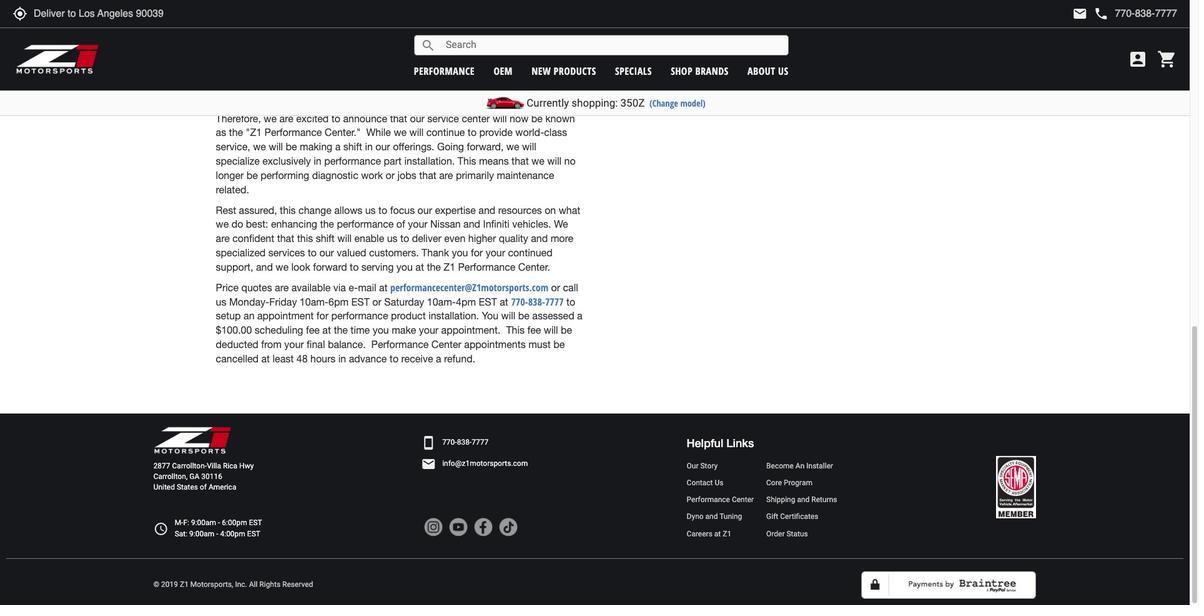 Task type: locate. For each thing, give the bounding box(es) containing it.
technical
[[309, 64, 350, 75]]

carrollton-
[[653, 27, 690, 39], [172, 462, 207, 471]]

services
[[268, 247, 305, 259]]

for inside to setup an appointment for performance product installation. you will be assessed a $100.00 scheduling fee at the time you make your appointment.  this fee will be deducted from your final balance.  performance center appointments must be cancelled at least 48 hours in advance to receive a refund.
[[317, 311, 329, 322]]

us up customers.
[[387, 233, 398, 244]]

1 horizontal spatial on
[[545, 205, 556, 216]]

838- for 770-838-7777 link to the middle
[[528, 295, 545, 309]]

united for smartphone
[[634, 52, 657, 64]]

core
[[767, 479, 782, 488]]

we inside the rest assured, this change allows us to focus our expertise and resources on what we do best: enhancing the performance of your nissan and infiniti vehicles. we are confident that this shift will enable us to deliver even higher quality and more specialized services to our valued customers. thank you for your continued support, and we look forward to serving you at the z1 performance center.
[[554, 219, 568, 230]]

smartphone up currently shopping: 350z (change model)
[[607, 67, 622, 82]]

the down change
[[320, 219, 334, 230]]

1 vertical spatial rica
[[223, 462, 237, 471]]

will
[[493, 113, 507, 124], [409, 127, 424, 138], [269, 141, 283, 153], [522, 141, 536, 153], [547, 156, 562, 167], [338, 233, 352, 244], [501, 311, 516, 322], [544, 325, 558, 336]]

0 horizontal spatial center
[[432, 339, 462, 351]]

service inside 'therefore, we are excited to announce that our service center will now be known as the "z1 performance center."  while we will continue to provide world-class service, we will be making a shift in our offerings. going forward, we will specialize exclusively in performance part installation. this means that we will no longer be performing diagnostic work or jobs that are primarily maintenance related.'
[[427, 113, 459, 124]]

new products link
[[532, 64, 596, 78]]

united
[[634, 52, 657, 64], [153, 484, 175, 492]]

the
[[356, 49, 370, 61], [229, 127, 243, 138], [320, 219, 334, 230], [427, 262, 441, 273], [334, 325, 348, 336]]

1 horizontal spatial or
[[386, 170, 395, 181]]

at inside 'link'
[[715, 530, 721, 539]]

installation. inside to setup an appointment for performance product installation. you will be assessed a $100.00 scheduling fee at the time you make your appointment.  this fee will be deducted from your final balance.  performance center appointments must be cancelled at least 48 hours in advance to receive a refund.
[[429, 311, 479, 322]]

on
[[246, 35, 257, 46], [545, 205, 556, 216]]

now
[[510, 113, 529, 124]]

1 vertical spatial 770-838-7777
[[511, 295, 564, 309]]

provide
[[479, 127, 513, 138]]

email down specials
[[607, 86, 622, 101]]

ga for access_time
[[189, 473, 199, 482]]

this inside to setup an appointment for performance product installation. you will be assessed a $100.00 scheduling fee at the time you make your appointment.  this fee will be deducted from your final balance.  performance center appointments must be cancelled at least 48 hours in advance to receive a refund.
[[506, 325, 525, 336]]

hwy for smartphone
[[723, 27, 738, 39]]

our down technical
[[325, 78, 339, 89]]

0 horizontal spatial smartphone
[[421, 436, 436, 451]]

call
[[563, 282, 578, 293]]

higher
[[468, 233, 496, 244]]

a right the making
[[335, 141, 341, 153]]

primarily down new products link
[[541, 78, 579, 89]]

2 vertical spatial 770-
[[442, 439, 457, 447]]

we down ""z1"
[[253, 141, 266, 153]]

2877 right navigation
[[634, 27, 651, 39]]

will inside the rest assured, this change allows us to focus our expertise and resources on what we do best: enhancing the performance of your nissan and infiniti vehicles. we are confident that this shift will enable us to deliver even higher quality and more specialized services to our valued customers. thank you for your continued support, and we look forward to serving you at the z1 performance center.
[[338, 233, 352, 244]]

order
[[767, 530, 785, 539]]

specials
[[615, 64, 652, 78]]

change
[[299, 205, 332, 216]]

in inside to setup an appointment for performance product installation. you will be assessed a $100.00 scheduling fee at the time you make your appointment.  this fee will be deducted from your final balance.  performance center appointments must be cancelled at least 48 hours in advance to receive a refund.
[[338, 354, 346, 365]]

to setup an appointment for performance product installation. you will be assessed a $100.00 scheduling fee at the time you make your appointment.  this fee will be deducted from your final balance.  performance center appointments must be cancelled at least 48 hours in advance to receive a refund.
[[216, 296, 583, 365]]

mail left phone at the top right of page
[[1073, 6, 1088, 21]]

resources up vehicles.
[[498, 205, 542, 216]]

or down price quotes are available via e-mail at performancecenter@z1motorsports.com
[[373, 296, 382, 308]]

838- up assessed
[[528, 295, 545, 309]]

evolved
[[467, 78, 501, 89]]

this up enhancing
[[280, 205, 296, 216]]

1 horizontal spatial us
[[365, 205, 376, 216]]

1 horizontal spatial resources
[[498, 205, 542, 216]]

7777 up assessed
[[545, 295, 564, 309]]

0 vertical spatial america
[[691, 52, 719, 64]]

product up unique
[[489, 35, 523, 46]]

1 vertical spatial united
[[153, 484, 175, 492]]

1 horizontal spatial hwy
[[723, 27, 738, 39]]

1 vertical spatial carrollton,
[[153, 473, 188, 482]]

quality
[[499, 233, 528, 244]]

30116 for smartphone
[[685, 39, 705, 51]]

will down assessed
[[544, 325, 558, 336]]

to up 'therefore,'
[[216, 92, 225, 103]]

0 horizontal spatial we
[[313, 35, 327, 46]]

1 vertical spatial 770-
[[511, 295, 528, 309]]

as
[[216, 127, 226, 138]]

been down expanding
[[375, 35, 397, 46]]

are
[[280, 113, 293, 124], [439, 170, 453, 181], [216, 233, 230, 244], [275, 282, 289, 293]]

their
[[356, 7, 376, 18]]

1 vertical spatial shift
[[316, 233, 335, 244]]

1 horizontal spatial america
[[691, 52, 719, 64]]

1 horizontal spatial states
[[659, 52, 680, 64]]

2877 carrollton-villa rica hwy carrollton, ga 30116 united states of america
[[634, 27, 738, 64], [153, 462, 254, 492]]

or inside 'therefore, we are excited to announce that our service center will now be known as the "z1 performance center."  while we will continue to provide world-class service, we will be making a shift in our offerings. going forward, we will specialize exclusively in performance part installation. this means that we will no longer be performing diagnostic work or jobs that are primarily maintenance related.'
[[386, 170, 395, 181]]

4pm
[[456, 296, 476, 308]]

1 horizontal spatial 30116
[[685, 39, 705, 51]]

6:00pm
[[222, 519, 247, 528]]

0 horizontal spatial product
[[216, 78, 251, 89]]

enhancing
[[271, 219, 317, 230]]

focus down jobs
[[390, 205, 415, 216]]

0 horizontal spatial been
[[375, 35, 397, 46]]

on inside the rest assured, this change allows us to focus our expertise and resources on what we do best: enhancing the performance of your nissan and infiniti vehicles. we are confident that this shift will enable us to deliver even higher quality and more specialized services to our valued customers. thank you for your continued support, and we look forward to serving you at the z1 performance center.
[[545, 205, 556, 216]]

united up specials link
[[634, 52, 657, 64]]

performance down expansion,
[[228, 92, 284, 103]]

be left assessed
[[518, 311, 530, 322]]

0 vertical spatial service
[[342, 78, 374, 89]]

others
[[246, 7, 275, 18]]

you inside to setup an appointment for performance product installation. you will be assessed a $100.00 scheduling fee at the time you make your appointment.  this fee will be deducted from your final balance.  performance center appointments must be cancelled at least 48 hours in advance to receive a refund.
[[373, 325, 389, 336]]

email for email
[[607, 86, 622, 101]]

saturday
[[384, 296, 424, 308]]

1 vertical spatial for
[[317, 311, 329, 322]]

products down each
[[554, 64, 596, 78]]

service
[[342, 78, 374, 89], [427, 113, 459, 124]]

1 horizontal spatial 770-
[[511, 295, 528, 309]]

2 vertical spatial us
[[216, 296, 226, 308]]

hwy up the brands
[[723, 27, 738, 39]]

allows
[[334, 205, 362, 216]]

1 horizontal spatial center
[[732, 496, 754, 505]]

48
[[297, 354, 308, 365]]

service,
[[216, 141, 250, 153]]

you down customers.
[[397, 262, 413, 273]]

deducted
[[216, 339, 258, 351]]

z1 inside the unlike others who have shifted their focus solely to online sales, we at z1 have made significant investments in expanding our shop, hiring more technicians, and taking on more work. we have also been rapidly growing our product development team, resulting in the creation of over 120 unique products each year. as a result, our technical resources have been increasingly devoted to product expansion, and our service center has naturally evolved to cater primarily to performance builds.
[[531, 7, 542, 18]]

continue
[[427, 127, 465, 138]]

focus inside the rest assured, this change allows us to focus our expertise and resources on what we do best: enhancing the performance of your nissan and infiniti vehicles. we are confident that this shift will enable us to deliver even higher quality and more specialized services to our valued customers. thank you for your continued support, and we look forward to serving you at the z1 performance center.
[[390, 205, 415, 216]]

ga down the z1 company logo
[[189, 473, 199, 482]]

1 horizontal spatial center
[[462, 113, 490, 124]]

at
[[519, 7, 528, 18], [416, 262, 424, 273], [379, 282, 388, 293], [500, 296, 508, 308], [323, 325, 331, 336], [261, 354, 270, 365], [715, 530, 721, 539]]

rica down the z1 company logo
[[223, 462, 237, 471]]

1 vertical spatial been
[[423, 64, 445, 75]]

account_box link
[[1125, 49, 1151, 69]]

1 horizontal spatial carrollton,
[[634, 39, 671, 51]]

1 vertical spatial 9:00am
[[189, 530, 214, 539]]

performancecenter@z1motorsports.com
[[390, 281, 549, 295]]

z1 up technicians,
[[531, 7, 542, 18]]

at down thank
[[416, 262, 424, 273]]

0 vertical spatial installation.
[[404, 156, 455, 167]]

mail link
[[1073, 6, 1088, 21]]

0 horizontal spatial america
[[209, 484, 236, 492]]

0 horizontal spatial center
[[376, 78, 405, 89]]

will up valued
[[338, 233, 352, 244]]

1 vertical spatial on
[[545, 205, 556, 216]]

0 horizontal spatial shift
[[316, 233, 335, 244]]

deliver
[[412, 233, 442, 244]]

become an installer
[[767, 462, 833, 471]]

expertise
[[435, 205, 476, 216]]

1 vertical spatial us
[[387, 233, 398, 244]]

770-838-7777 inside 770-838-7777 link
[[634, 67, 680, 79]]

assured,
[[239, 205, 277, 216]]

performance up the enable
[[337, 219, 394, 230]]

be down assessed
[[561, 325, 572, 336]]

us
[[778, 64, 789, 78], [715, 479, 724, 488]]

we right 'therefore,'
[[264, 113, 277, 124]]

that inside the rest assured, this change allows us to focus our expertise and resources on what we do best: enhancing the performance of your nissan and infiniti vehicles. we are confident that this shift will enable us to deliver even higher quality and more specialized services to our valued customers. thank you for your continued support, and we look forward to serving you at the z1 performance center.
[[277, 233, 294, 244]]

the left time
[[334, 325, 348, 336]]

0 horizontal spatial fee
[[306, 325, 320, 336]]

0 horizontal spatial carrollton-
[[172, 462, 207, 471]]

2 horizontal spatial 838-
[[649, 67, 664, 79]]

rica for access_time
[[223, 462, 237, 471]]

838-
[[649, 67, 664, 79], [528, 295, 545, 309], [457, 439, 472, 447]]

rica up the brands
[[707, 27, 720, 39]]

z1 down tuning
[[723, 530, 732, 539]]

shipping
[[767, 496, 795, 505]]

unlike others who have shifted their focus solely to online sales, we at z1 have made significant investments in expanding our shop, hiring more technicians, and taking on more work. we have also been rapidly growing our product development team, resulting in the creation of over 120 unique products each year. as a result, our technical resources have been increasingly devoted to product expansion, and our service center has naturally evolved to cater primarily to performance builds.
[[216, 7, 580, 103]]

2 vertical spatial or
[[373, 296, 382, 308]]

our up unique
[[471, 35, 486, 46]]

story
[[701, 462, 718, 471]]

us inside the "contact us" link
[[715, 479, 724, 488]]

z1 motorsports logo image
[[16, 44, 100, 75]]

0 vertical spatial mail
[[1073, 6, 1088, 21]]

0 horizontal spatial products
[[498, 49, 537, 61]]

0 vertical spatial resources
[[352, 64, 396, 75]]

to down the oem link
[[504, 78, 513, 89]]

solely
[[406, 7, 431, 18]]

be
[[531, 113, 543, 124], [286, 141, 297, 153], [247, 170, 258, 181], [518, 311, 530, 322], [561, 325, 572, 336], [554, 339, 565, 351]]

7777 for right 770-838-7777 link
[[664, 67, 680, 79]]

more inside the rest assured, this change allows us to focus our expertise and resources on what we do best: enhancing the performance of your nissan and infiniti vehicles. we are confident that this shift will enable us to deliver even higher quality and more specialized services to our valued customers. thank you for your continued support, and we look forward to serving you at the z1 performance center.
[[551, 233, 574, 244]]

increasingly
[[448, 64, 501, 75]]

we down rest
[[216, 219, 229, 230]]

1 horizontal spatial service
[[427, 113, 459, 124]]

0 horizontal spatial us
[[216, 296, 226, 308]]

838- up email info@z1motorsports.com
[[457, 439, 472, 447]]

2 horizontal spatial you
[[452, 247, 468, 259]]

0 horizontal spatial 838-
[[457, 439, 472, 447]]

1 vertical spatial carrollton-
[[172, 462, 207, 471]]

at inside the rest assured, this change allows us to focus our expertise and resources on what we do best: enhancing the performance of your nissan and infiniti vehicles. we are confident that this shift will enable us to deliver even higher quality and more specialized services to our valued customers. thank you for your continued support, and we look forward to serving you at the z1 performance center.
[[416, 262, 424, 273]]

installation. down offerings.
[[404, 156, 455, 167]]

1 horizontal spatial 838-
[[528, 295, 545, 309]]

carrollton, up specials
[[634, 39, 671, 51]]

1 horizontal spatial smartphone
[[607, 67, 622, 82]]

0 vertical spatial 770-838-7777
[[634, 67, 680, 79]]

known
[[546, 113, 575, 124]]

z1 down thank
[[444, 262, 455, 273]]

838- for right 770-838-7777 link
[[649, 67, 664, 79]]

carrollton, for smartphone
[[634, 39, 671, 51]]

0 horizontal spatial 10am-
[[300, 296, 329, 308]]

performancecenter@z1motorsports.com
[[634, 86, 772, 97]]

0 vertical spatial center
[[376, 78, 405, 89]]

performance inside the rest assured, this change allows us to focus our expertise and resources on what we do best: enhancing the performance of your nissan and infiniti vehicles. we are confident that this shift will enable us to deliver even higher quality and more specialized services to our valued customers. thank you for your continued support, and we look forward to serving you at the z1 performance center.
[[337, 219, 394, 230]]

dyno
[[687, 513, 704, 522]]

focus
[[378, 7, 403, 18], [390, 205, 415, 216]]

0 horizontal spatial or
[[373, 296, 382, 308]]

shifted
[[323, 7, 353, 18]]

also
[[354, 35, 372, 46]]

performance
[[265, 127, 322, 138], [458, 262, 516, 273], [371, 339, 429, 351], [687, 496, 730, 505]]

1 10am- from the left
[[300, 296, 329, 308]]

villa for smartphone
[[690, 27, 704, 39]]

us for about us
[[778, 64, 789, 78]]

have up the has
[[399, 64, 420, 75]]

are inside the rest assured, this change allows us to focus our expertise and resources on what we do best: enhancing the performance of your nissan and infiniti vehicles. we are confident that this shift will enable us to deliver even higher quality and more specialized services to our valued customers. thank you for your continued support, and we look forward to serving you at the z1 performance center.
[[216, 233, 230, 244]]

© 2019 z1 motorsports, inc. all rights reserved
[[153, 581, 313, 590]]

0 vertical spatial rica
[[707, 27, 720, 39]]

performance inside the rest assured, this change allows us to focus our expertise and resources on what we do best: enhancing the performance of your nissan and infiniti vehicles. we are confident that this shift will enable us to deliver even higher quality and more specialized services to our valued customers. thank you for your continued support, and we look forward to serving you at the z1 performance center.
[[458, 262, 516, 273]]

performance down the 'contact us' in the bottom right of the page
[[687, 496, 730, 505]]

therefore, we are excited to announce that our service center will now be known as the "z1 performance center."  while we will continue to provide world-class service, we will be making a shift in our offerings. going forward, we will specialize exclusively in performance part installation. this means that we will no longer be performing diagnostic work or jobs that are primarily maintenance related.
[[216, 113, 576, 195]]

our story
[[687, 462, 718, 471]]

2 fee from the left
[[528, 325, 541, 336]]

expansion,
[[253, 78, 302, 89]]

1 horizontal spatial mail
[[1073, 6, 1088, 21]]

shift down announce
[[343, 141, 362, 153]]

0 horizontal spatial 770-
[[442, 439, 457, 447]]

therefore,
[[216, 113, 261, 124]]

1 horizontal spatial shift
[[343, 141, 362, 153]]

Search search field
[[436, 36, 788, 55]]

this up the "appointments"
[[506, 325, 525, 336]]

of down rapidly
[[412, 49, 420, 61]]

1 vertical spatial us
[[715, 479, 724, 488]]

0 horizontal spatial states
[[177, 484, 198, 492]]

been down over
[[423, 64, 445, 75]]

my_location
[[12, 6, 27, 21]]

0 vertical spatial shift
[[343, 141, 362, 153]]

0 vertical spatial 2877
[[634, 27, 651, 39]]

email for email info@z1motorsports.com
[[421, 457, 436, 472]]

2 vertical spatial more
[[551, 233, 574, 244]]

2877 carrollton-villa rica hwy carrollton, ga 30116 united states of america for access_time
[[153, 462, 254, 492]]

0 vertical spatial smartphone
[[607, 67, 622, 82]]

class
[[544, 127, 567, 138]]

an
[[796, 462, 805, 471]]

0 horizontal spatial you
[[373, 325, 389, 336]]

of inside the unlike others who have shifted their focus solely to online sales, we at z1 have made significant investments in expanding our shop, hiring more technicians, and taking on more work. we have also been rapidly growing our product development team, resulting in the creation of over 120 unique products each year. as a result, our technical resources have been increasingly devoted to product expansion, and our service center has naturally evolved to cater primarily to performance builds.
[[412, 49, 420, 61]]

1 horizontal spatial 2877
[[634, 27, 651, 39]]

jobs
[[398, 170, 417, 181]]

refund.
[[444, 354, 475, 365]]

has
[[407, 78, 423, 89]]

to down each
[[543, 64, 552, 75]]

1 vertical spatial ga
[[189, 473, 199, 482]]

770-838-7777 link up assessed
[[511, 295, 564, 309]]

0 horizontal spatial for
[[317, 311, 329, 322]]

0 vertical spatial us
[[365, 205, 376, 216]]

america up shop brands
[[691, 52, 719, 64]]

tiktok link image
[[499, 518, 518, 537]]

0 vertical spatial 770-
[[634, 67, 649, 79]]

2877 down the z1 company logo
[[153, 462, 170, 471]]

and
[[563, 21, 580, 32], [305, 78, 322, 89], [479, 205, 496, 216], [464, 219, 480, 230], [531, 233, 548, 244], [256, 262, 273, 273], [797, 496, 810, 505], [706, 513, 718, 522]]

the down 'therefore,'
[[229, 127, 243, 138]]

shift inside 'therefore, we are excited to announce that our service center will now be known as the "z1 performance center."  while we will continue to provide world-class service, we will be making a shift in our offerings. going forward, we will specialize exclusively in performance part installation. this means that we will no longer be performing diagnostic work or jobs that are primarily maintenance related.'
[[343, 141, 362, 153]]

an
[[244, 311, 255, 322]]

villa down the z1 company logo
[[207, 462, 221, 471]]

quotes
[[241, 282, 272, 293]]

2 horizontal spatial 770-838-7777 link
[[628, 67, 687, 82]]

are up friday
[[275, 282, 289, 293]]

z1 company logo image
[[153, 426, 232, 455]]

7777 for 770-838-7777 link to the middle
[[545, 295, 564, 309]]

0 horizontal spatial 770-838-7777 link
[[442, 438, 489, 449]]

about us
[[748, 64, 789, 78]]

6pm
[[329, 296, 349, 308]]

in up technical
[[345, 49, 353, 61]]

0 vertical spatial 2877 carrollton-villa rica hwy carrollton, ga 30116 united states of america
[[634, 27, 738, 64]]

carrollton- for access_time
[[172, 462, 207, 471]]

products up devoted
[[498, 49, 537, 61]]

will up provide
[[493, 113, 507, 124]]

1 vertical spatial 2877 carrollton-villa rica hwy carrollton, ga 30116 united states of america
[[153, 462, 254, 492]]

receive
[[401, 354, 433, 365]]

the inside to setup an appointment for performance product installation. you will be assessed a $100.00 scheduling fee at the time you make your appointment.  this fee will be deducted from your final balance.  performance center appointments must be cancelled at least 48 hours in advance to receive a refund.
[[334, 325, 348, 336]]

1 horizontal spatial 7777
[[545, 295, 564, 309]]

2 10am- from the left
[[427, 296, 456, 308]]

at down performancecenter@z1motorsports.com
[[500, 296, 508, 308]]

1 vertical spatial or
[[551, 282, 560, 293]]

770- up the 350z
[[634, 67, 649, 79]]

careers at z1 link
[[687, 529, 754, 540]]

1 vertical spatial installation.
[[429, 311, 479, 322]]

770-838-7777 for 770-838-7777 link to the middle
[[511, 295, 564, 309]]

email down smartphone 770-838-7777
[[421, 457, 436, 472]]

dyno and tuning link
[[687, 513, 754, 523]]

0 vertical spatial states
[[659, 52, 680, 64]]

1 horizontal spatial primarily
[[541, 78, 579, 89]]

shopping_cart
[[1158, 49, 1178, 69]]

f:
[[183, 519, 189, 528]]

carrollton- for smartphone
[[653, 27, 690, 39]]

1 horizontal spatial 2877 carrollton-villa rica hwy carrollton, ga 30116 united states of america
[[634, 27, 738, 64]]

2877 carrollton-villa rica hwy carrollton, ga 30116 united states of america for smartphone
[[634, 27, 738, 64]]

1 vertical spatial primarily
[[456, 170, 494, 181]]

resulting
[[305, 49, 343, 61]]

performance down the excited
[[265, 127, 322, 138]]

0 vertical spatial 838-
[[649, 67, 664, 79]]

est down e-
[[351, 296, 370, 308]]

careers at z1
[[687, 530, 732, 539]]

performance down the make on the bottom of the page
[[371, 339, 429, 351]]

0 vertical spatial or
[[386, 170, 395, 181]]

online
[[446, 7, 472, 18]]

smartphone for smartphone
[[607, 67, 622, 82]]

1 vertical spatial this
[[297, 233, 313, 244]]

and right dyno
[[706, 513, 718, 522]]

info@z1motorsports.com
[[442, 460, 528, 468]]

0 vertical spatial primarily
[[541, 78, 579, 89]]

continued
[[508, 247, 553, 259]]

we up offerings.
[[394, 127, 407, 138]]

z1
[[531, 7, 542, 18], [444, 262, 455, 273], [723, 530, 732, 539], [180, 581, 189, 590]]

- left "4:00pm"
[[216, 530, 218, 539]]

at up final
[[323, 325, 331, 336]]

product down year.
[[216, 78, 251, 89]]

7777
[[664, 67, 680, 79], [545, 295, 564, 309], [472, 439, 489, 447]]

2877 for access_time
[[153, 462, 170, 471]]

at down from
[[261, 354, 270, 365]]

youtube link image
[[449, 518, 468, 537]]

0 horizontal spatial resources
[[352, 64, 396, 75]]

center inside to setup an appointment for performance product installation. you will be assessed a $100.00 scheduling fee at the time you make your appointment.  this fee will be deducted from your final balance.  performance center appointments must be cancelled at least 48 hours in advance to receive a refund.
[[432, 339, 462, 351]]

0 vertical spatial 770-838-7777 link
[[628, 67, 687, 82]]

0 horizontal spatial 7777
[[472, 439, 489, 447]]

at inside or call us monday-friday 10am-6pm est or saturday 10am-4pm est at
[[500, 296, 508, 308]]

0 vertical spatial 30116
[[685, 39, 705, 51]]

1 horizontal spatial for
[[471, 247, 483, 259]]

z1 right 2019 at the left bottom of page
[[180, 581, 189, 590]]

ga up shop
[[673, 39, 683, 51]]

product down saturday
[[391, 311, 426, 322]]

villa up shop brands
[[690, 27, 704, 39]]

performance up performancecenter@z1motorsports.com link
[[458, 262, 516, 273]]

1 vertical spatial you
[[397, 262, 413, 273]]

770- inside smartphone 770-838-7777
[[442, 439, 457, 447]]

0 horizontal spatial 2877
[[153, 462, 170, 471]]

1 vertical spatial 838-
[[528, 295, 545, 309]]

0 vertical spatial for
[[471, 247, 483, 259]]

for down 6pm
[[317, 311, 329, 322]]

villa
[[690, 27, 704, 39], [207, 462, 221, 471]]

villa for access_time
[[207, 462, 221, 471]]

maintenance
[[497, 170, 554, 181]]

0 vertical spatial us
[[778, 64, 789, 78]]



Task type: vqa. For each thing, say whether or not it's contained in the screenshot.
Submit
no



Task type: describe. For each thing, give the bounding box(es) containing it.
currently shopping: 350z (change model)
[[527, 97, 706, 109]]

0 vertical spatial been
[[375, 35, 397, 46]]

sat:
[[175, 530, 187, 539]]

performancecenter@z1motorsports.com link
[[628, 86, 778, 101]]

120
[[445, 49, 462, 61]]

performance inside performance center link
[[687, 496, 730, 505]]

careers
[[687, 530, 713, 539]]

carrollton, for access_time
[[153, 473, 188, 482]]

will right you
[[501, 311, 516, 322]]

est right "4:00pm"
[[247, 530, 260, 539]]

thank
[[422, 247, 449, 259]]

via
[[333, 282, 346, 293]]

and up builds.
[[305, 78, 322, 89]]

means
[[479, 156, 509, 167]]

and down core program link
[[797, 496, 810, 505]]

your up 48 at bottom left
[[284, 339, 304, 351]]

customers.
[[369, 247, 419, 259]]

to up customers.
[[400, 233, 409, 244]]

a left refund. in the left bottom of the page
[[436, 354, 441, 365]]

our down team,
[[292, 64, 307, 75]]

naturally
[[426, 78, 464, 89]]

shipping and returns link
[[767, 496, 837, 506]]

a inside 'therefore, we are excited to announce that our service center will now be known as the "z1 performance center."  while we will continue to provide world-class service, we will be making a shift in our offerings. going forward, we will specialize exclusively in performance part installation. this means that we will no longer be performing diagnostic work or jobs that are primarily maintenance related.'
[[335, 141, 341, 153]]

to left receive
[[390, 354, 399, 365]]

made
[[216, 21, 241, 32]]

scheduling
[[255, 325, 303, 336]]

2019
[[161, 581, 178, 590]]

performance inside to setup an appointment for performance product installation. you will be assessed a $100.00 scheduling fee at the time you make your appointment.  this fee will be deducted from your final balance.  performance center appointments must be cancelled at least 48 hours in advance to receive a refund.
[[331, 311, 388, 322]]

or call us monday-friday 10am-6pm est or saturday 10am-4pm est at
[[216, 282, 578, 308]]

shift inside the rest assured, this change allows us to focus our expertise and resources on what we do best: enhancing the performance of your nissan and infiniti vehicles. we are confident that this shift will enable us to deliver even higher quality and more specialized services to our valued customers. thank you for your continued support, and we look forward to serving you at the z1 performance center.
[[316, 233, 335, 244]]

final
[[307, 339, 325, 351]]

united for access_time
[[153, 484, 175, 492]]

the inside 'therefore, we are excited to announce that our service center will now be known as the "z1 performance center."  while we will continue to provide world-class service, we will be making a shift in our offerings. going forward, we will specialize exclusively in performance part installation. this means that we will no longer be performing diagnostic work or jobs that are primarily maintenance related.'
[[229, 127, 243, 138]]

have up resulting
[[330, 35, 351, 46]]

to right the excited
[[332, 113, 340, 124]]

0 vertical spatial you
[[452, 247, 468, 259]]

gift
[[767, 513, 778, 522]]

phone
[[1094, 6, 1109, 21]]

dyno and tuning
[[687, 513, 742, 522]]

america for smartphone
[[691, 52, 719, 64]]

30116 for access_time
[[201, 473, 222, 482]]

will up offerings.
[[409, 127, 424, 138]]

and right technicians,
[[563, 21, 580, 32]]

1 fee from the left
[[306, 325, 320, 336]]

mail inside price quotes are available via e-mail at performancecenter@z1motorsports.com
[[358, 282, 376, 293]]

cater
[[516, 78, 538, 89]]

$100.00
[[216, 325, 252, 336]]

we inside the unlike others who have shifted their focus solely to online sales, we at z1 have made significant investments in expanding our shop, hiring more technicians, and taking on more work. we have also been rapidly growing our product development team, resulting in the creation of over 120 unique products each year. as a result, our technical resources have been increasingly devoted to product expansion, and our service center has naturally evolved to cater primarily to performance builds.
[[313, 35, 327, 46]]

are inside price quotes are available via e-mail at performancecenter@z1motorsports.com
[[275, 282, 289, 293]]

announce
[[343, 113, 387, 124]]

performance up naturally
[[414, 64, 475, 78]]

on inside the unlike others who have shifted their focus solely to online sales, we at z1 have made significant investments in expanding our shop, hiring more technicians, and taking on more work. we have also been rapidly growing our product development team, resulting in the creation of over 120 unique products each year. as a result, our technical resources have been increasingly devoted to product expansion, and our service center has naturally evolved to cater primarily to performance builds.
[[246, 35, 257, 46]]

diagnostic
[[312, 170, 358, 181]]

of up access_time m-f: 9:00am - 6:00pm est sat: 9:00am - 4:00pm est
[[200, 484, 207, 492]]

focus inside the unlike others who have shifted their focus solely to online sales, we at z1 have made significant investments in expanding our shop, hiring more technicians, and taking on more work. we have also been rapidly growing our product development team, resulting in the creation of over 120 unique products each year. as a result, our technical resources have been increasingly devoted to product expansion, and our service center has naturally evolved to cater primarily to performance builds.
[[378, 7, 403, 18]]

phone link
[[1094, 6, 1178, 21]]

0 vertical spatial 9:00am
[[191, 519, 216, 528]]

sales,
[[475, 7, 501, 18]]

1 horizontal spatial you
[[397, 262, 413, 273]]

our up nissan
[[418, 205, 432, 216]]

work
[[361, 170, 383, 181]]

shopping_cart link
[[1154, 49, 1178, 69]]

specialized
[[216, 247, 266, 259]]

hours
[[310, 354, 336, 365]]

that up while
[[390, 113, 407, 124]]

©
[[153, 581, 159, 590]]

certificates
[[780, 513, 819, 522]]

0 horizontal spatial more
[[260, 35, 283, 46]]

in down the making
[[314, 156, 322, 167]]

contact us
[[687, 479, 724, 488]]

assessed
[[532, 311, 574, 322]]

performance inside the unlike others who have shifted their focus solely to online sales, we at z1 have made significant investments in expanding our shop, hiring more technicians, and taking on more work. we have also been rapidly growing our product development team, resulting in the creation of over 120 unique products each year. as a result, our technical resources have been increasingly devoted to product expansion, and our service center has naturally evolved to cater primarily to performance builds.
[[228, 92, 284, 103]]

be down specialize
[[247, 170, 258, 181]]

est right 6:00pm
[[249, 519, 262, 528]]

to up look
[[308, 247, 317, 259]]

a inside the unlike others who have shifted their focus solely to online sales, we at z1 have made significant investments in expanding our shop, hiring more technicians, and taking on more work. we have also been rapidly growing our product development team, resulting in the creation of over 120 unique products each year. as a result, our technical resources have been increasingly devoted to product expansion, and our service center has naturally evolved to cater primarily to performance builds.
[[254, 64, 259, 75]]

be up world-
[[531, 113, 543, 124]]

0 vertical spatial -
[[218, 519, 220, 528]]

sema member logo image
[[996, 457, 1037, 519]]

products inside the unlike others who have shifted their focus solely to online sales, we at z1 have made significant investments in expanding our shop, hiring more technicians, and taking on more work. we have also been rapidly growing our product development team, resulting in the creation of over 120 unique products each year. as a result, our technical resources have been increasingly devoted to product expansion, and our service center has naturally evolved to cater primarily to performance builds.
[[498, 49, 537, 61]]

shop
[[671, 64, 693, 78]]

appointments
[[464, 339, 526, 351]]

z1 inside the rest assured, this change allows us to focus our expertise and resources on what we do best: enhancing the performance of your nissan and infiniti vehicles. we are confident that this shift will enable us to deliver even higher quality and more specialized services to our valued customers. thank you for your continued support, and we look forward to serving you at the z1 performance center.
[[444, 262, 455, 273]]

we up maintenance
[[532, 156, 545, 167]]

for inside the rest assured, this change allows us to focus our expertise and resources on what we do best: enhancing the performance of your nissan and infiniti vehicles. we are confident that this shift will enable us to deliver even higher quality and more specialized services to our valued customers. thank you for your continued support, and we look forward to serving you at the z1 performance center.
[[471, 247, 483, 259]]

0 vertical spatial more
[[481, 21, 504, 32]]

to down call on the top of the page
[[567, 296, 575, 308]]

performancecenter@z1motorsports.com link
[[390, 281, 549, 295]]

2 horizontal spatial or
[[551, 282, 560, 293]]

excited
[[296, 113, 329, 124]]

team,
[[277, 49, 302, 61]]

will down world-
[[522, 141, 536, 153]]

your right the make on the bottom of the page
[[419, 325, 439, 336]]

ga for smartphone
[[673, 39, 683, 51]]

we down services
[[276, 262, 289, 273]]

to up the enable
[[379, 205, 387, 216]]

order status
[[767, 530, 808, 539]]

resources inside the rest assured, this change allows us to focus our expertise and resources on what we do best: enhancing the performance of your nissan and infiniti vehicles. we are confident that this shift will enable us to deliver even higher quality and more specialized services to our valued customers. thank you for your continued support, and we look forward to serving you at the z1 performance center.
[[498, 205, 542, 216]]

center inside the unlike others who have shifted their focus solely to online sales, we at z1 have made significant investments in expanding our shop, hiring more technicians, and taking on more work. we have also been rapidly growing our product development team, resulting in the creation of over 120 unique products each year. as a result, our technical resources have been increasingly devoted to product expansion, and our service center has naturally evolved to cater primarily to performance builds.
[[376, 78, 405, 89]]

our up offerings.
[[410, 113, 425, 124]]

gift certificates
[[767, 513, 819, 522]]

will up exclusively
[[269, 141, 283, 153]]

facebook link image
[[474, 518, 493, 537]]

email info@z1motorsports.com
[[421, 457, 528, 472]]

forward
[[313, 262, 347, 273]]

hwy for access_time
[[239, 462, 254, 471]]

returns
[[812, 496, 837, 505]]

are down builds.
[[280, 113, 293, 124]]

will left no at the top left of page
[[547, 156, 562, 167]]

program
[[784, 479, 813, 488]]

our down while
[[376, 141, 390, 153]]

be up exclusively
[[286, 141, 297, 153]]

a right assessed
[[577, 311, 583, 322]]

america for access_time
[[209, 484, 236, 492]]

your down higher
[[486, 247, 505, 259]]

770-838-7777 for right 770-838-7777 link
[[634, 67, 680, 79]]

at inside price quotes are available via e-mail at performancecenter@z1motorsports.com
[[379, 282, 388, 293]]

part
[[384, 156, 402, 167]]

states for access_time
[[177, 484, 198, 492]]

reserved
[[282, 581, 313, 590]]

account_box
[[1128, 49, 1148, 69]]

rica for smartphone
[[707, 27, 720, 39]]

and up higher
[[464, 219, 480, 230]]

to down valued
[[350, 262, 359, 273]]

that up maintenance
[[512, 156, 529, 167]]

1 horizontal spatial products
[[554, 64, 596, 78]]

m-
[[175, 519, 183, 528]]

we inside the unlike others who have shifted their focus solely to online sales, we at z1 have made significant investments in expanding our shop, hiring more technicians, and taking on more work. we have also been rapidly growing our product development team, resulting in the creation of over 120 unique products each year. as a result, our technical resources have been increasingly devoted to product expansion, and our service center has naturally evolved to cater primarily to performance builds.
[[504, 7, 517, 18]]

even
[[444, 233, 466, 244]]

1 vertical spatial product
[[216, 78, 251, 89]]

performance inside 'therefore, we are excited to announce that our service center will now be known as the "z1 performance center."  while we will continue to provide world-class service, we will be making a shift in our offerings. going forward, we will specialize exclusively in performance part installation. this means that we will no longer be performing diagnostic work or jobs that are primarily maintenance related.'
[[324, 156, 381, 167]]

currently
[[527, 97, 569, 109]]

investments
[[292, 21, 346, 32]]

about
[[748, 64, 776, 78]]

shop brands link
[[671, 64, 729, 78]]

core program
[[767, 479, 813, 488]]

to up shop,
[[434, 7, 443, 18]]

that right jobs
[[419, 170, 437, 181]]

of up shop
[[682, 52, 689, 64]]

1 horizontal spatial been
[[423, 64, 445, 75]]

unique
[[465, 49, 495, 61]]

us for contact us
[[715, 479, 724, 488]]

us inside or call us monday-friday 10am-6pm est or saturday 10am-4pm est at
[[216, 296, 226, 308]]

product inside to setup an appointment for performance product installation. you will be assessed a $100.00 scheduling fee at the time you make your appointment.  this fee will be deducted from your final balance.  performance center appointments must be cancelled at least 48 hours in advance to receive a refund.
[[391, 311, 426, 322]]

center inside 'therefore, we are excited to announce that our service center will now be known as the "z1 performance center."  while we will continue to provide world-class service, we will be making a shift in our offerings. going forward, we will specialize exclusively in performance part installation. this means that we will no longer be performing diagnostic work or jobs that are primarily maintenance related.'
[[462, 113, 490, 124]]

to up 'forward,'
[[468, 127, 477, 138]]

from
[[261, 339, 282, 351]]

we down provide
[[506, 141, 519, 153]]

in up also at the top left
[[349, 21, 356, 32]]

creation
[[373, 49, 409, 61]]

our
[[687, 462, 699, 471]]

performance inside 'therefore, we are excited to announce that our service center will now be known as the "z1 performance center."  while we will continue to provide world-class service, we will be making a shift in our offerings. going forward, we will specialize exclusively in performance part installation. this means that we will no longer be performing diagnostic work or jobs that are primarily maintenance related.'
[[265, 127, 322, 138]]

cancelled
[[216, 354, 259, 365]]

smartphone 770-838-7777
[[421, 436, 489, 451]]

the down thank
[[427, 262, 441, 273]]

brands
[[696, 64, 729, 78]]

are down going
[[439, 170, 453, 181]]

instagram link image
[[424, 518, 443, 537]]

primarily inside 'therefore, we are excited to announce that our service center will now be known as the "z1 performance center."  while we will continue to provide world-class service, we will be making a shift in our offerings. going forward, we will specialize exclusively in performance part installation. this means that we will no longer be performing diagnostic work or jobs that are primarily maintenance related.'
[[456, 170, 494, 181]]

shop,
[[426, 21, 451, 32]]

in down while
[[365, 141, 373, 153]]

advance
[[349, 354, 387, 365]]

and up quotes
[[256, 262, 273, 273]]

vehicles.
[[512, 219, 551, 230]]

our up rapidly
[[409, 21, 423, 32]]

1 horizontal spatial this
[[297, 233, 313, 244]]

and down vehicles.
[[531, 233, 548, 244]]

smartphone for smartphone 770-838-7777
[[421, 436, 436, 451]]

2 vertical spatial 770-838-7777 link
[[442, 438, 489, 449]]

and up infiniti
[[479, 205, 496, 216]]

installation. inside 'therefore, we are excited to announce that our service center will now be known as the "z1 performance center."  while we will continue to provide world-class service, we will be making a shift in our offerings. going forward, we will specialize exclusively in performance part installation. this means that we will no longer be performing diagnostic work or jobs that are primarily maintenance related.'
[[404, 156, 455, 167]]

be right must
[[554, 339, 565, 351]]

going
[[437, 141, 464, 153]]

2877 for smartphone
[[634, 27, 651, 39]]

what
[[559, 205, 581, 216]]

available
[[292, 282, 331, 293]]

new products
[[532, 64, 596, 78]]

the inside the unlike others who have shifted their focus solely to online sales, we at z1 have made significant investments in expanding our shop, hiring more technicians, and taking on more work. we have also been rapidly growing our product development team, resulting in the creation of over 120 unique products each year. as a result, our technical resources have been increasingly devoted to product expansion, and our service center has naturally evolved to cater primarily to performance builds.
[[356, 49, 370, 61]]

helpful links
[[687, 436, 754, 450]]

nissan
[[430, 219, 461, 230]]

all
[[249, 581, 258, 590]]

2 horizontal spatial product
[[489, 35, 523, 46]]

our up forward on the left of page
[[320, 247, 334, 259]]

1 vertical spatial 770-838-7777 link
[[511, 295, 564, 309]]

oem
[[494, 64, 513, 78]]

performance inside to setup an appointment for performance product installation. you will be assessed a $100.00 scheduling fee at the time you make your appointment.  this fee will be deducted from your final balance.  performance center appointments must be cancelled at least 48 hours in advance to receive a refund.
[[371, 339, 429, 351]]

this inside 'therefore, we are excited to announce that our service center will now be known as the "z1 performance center."  while we will continue to provide world-class service, we will be making a shift in our offerings. going forward, we will specialize exclusively in performance part installation. this means that we will no longer be performing diagnostic work or jobs that are primarily maintenance related.'
[[458, 156, 476, 167]]

significant
[[244, 21, 289, 32]]

have up technicians,
[[545, 7, 566, 18]]

of inside the rest assured, this change allows us to focus our expertise and resources on what we do best: enhancing the performance of your nissan and infiniti vehicles. we are confident that this shift will enable us to deliver even higher quality and more specialized services to our valued customers. thank you for your continued support, and we look forward to serving you at the z1 performance center.
[[397, 219, 405, 230]]

have up investments
[[299, 7, 320, 18]]

year.
[[216, 64, 237, 75]]

states for smartphone
[[659, 52, 680, 64]]

"z1
[[246, 127, 262, 138]]

look
[[291, 262, 310, 273]]

1 vertical spatial center
[[732, 496, 754, 505]]

your up deliver
[[408, 219, 428, 230]]

350z
[[621, 97, 645, 109]]

primarily inside the unlike others who have shifted their focus solely to online sales, we at z1 have made significant investments in expanding our shop, hiring more technicians, and taking on more work. we have also been rapidly growing our product development team, resulting in the creation of over 120 unique products each year. as a result, our technical resources have been increasingly devoted to product expansion, and our service center has naturally evolved to cater primarily to performance builds.
[[541, 78, 579, 89]]

2 horizontal spatial us
[[387, 233, 398, 244]]

mail phone
[[1073, 6, 1109, 21]]

while
[[366, 127, 391, 138]]

at inside the unlike others who have shifted their focus solely to online sales, we at z1 have made significant investments in expanding our shop, hiring more technicians, and taking on more work. we have also been rapidly growing our product development team, resulting in the creation of over 120 unique products each year. as a result, our technical resources have been increasingly devoted to product expansion, and our service center has naturally evolved to cater primarily to performance builds.
[[519, 7, 528, 18]]

est up you
[[479, 296, 497, 308]]

shopping:
[[572, 97, 618, 109]]

performance center link
[[687, 496, 754, 506]]

resources inside the unlike others who have shifted their focus solely to online sales, we at z1 have made significant investments in expanding our shop, hiring more technicians, and taking on more work. we have also been rapidly growing our product development team, resulting in the creation of over 120 unique products each year. as a result, our technical resources have been increasingly devoted to product expansion, and our service center has naturally evolved to cater primarily to performance builds.
[[352, 64, 396, 75]]

0 horizontal spatial this
[[280, 205, 296, 216]]

status
[[787, 530, 808, 539]]

1 vertical spatial -
[[216, 530, 218, 539]]

development
[[216, 49, 274, 61]]

service inside the unlike others who have shifted their focus solely to online sales, we at z1 have made significant investments in expanding our shop, hiring more technicians, and taking on more work. we have also been rapidly growing our product development team, resulting in the creation of over 120 unique products each year. as a result, our technical resources have been increasingly devoted to product expansion, and our service center has naturally evolved to cater primarily to performance builds.
[[342, 78, 374, 89]]

make
[[392, 325, 416, 336]]

7777 inside smartphone 770-838-7777
[[472, 439, 489, 447]]

838- inside smartphone 770-838-7777
[[457, 439, 472, 447]]

z1 inside 'link'
[[723, 530, 732, 539]]

(change model) link
[[650, 97, 706, 109]]



